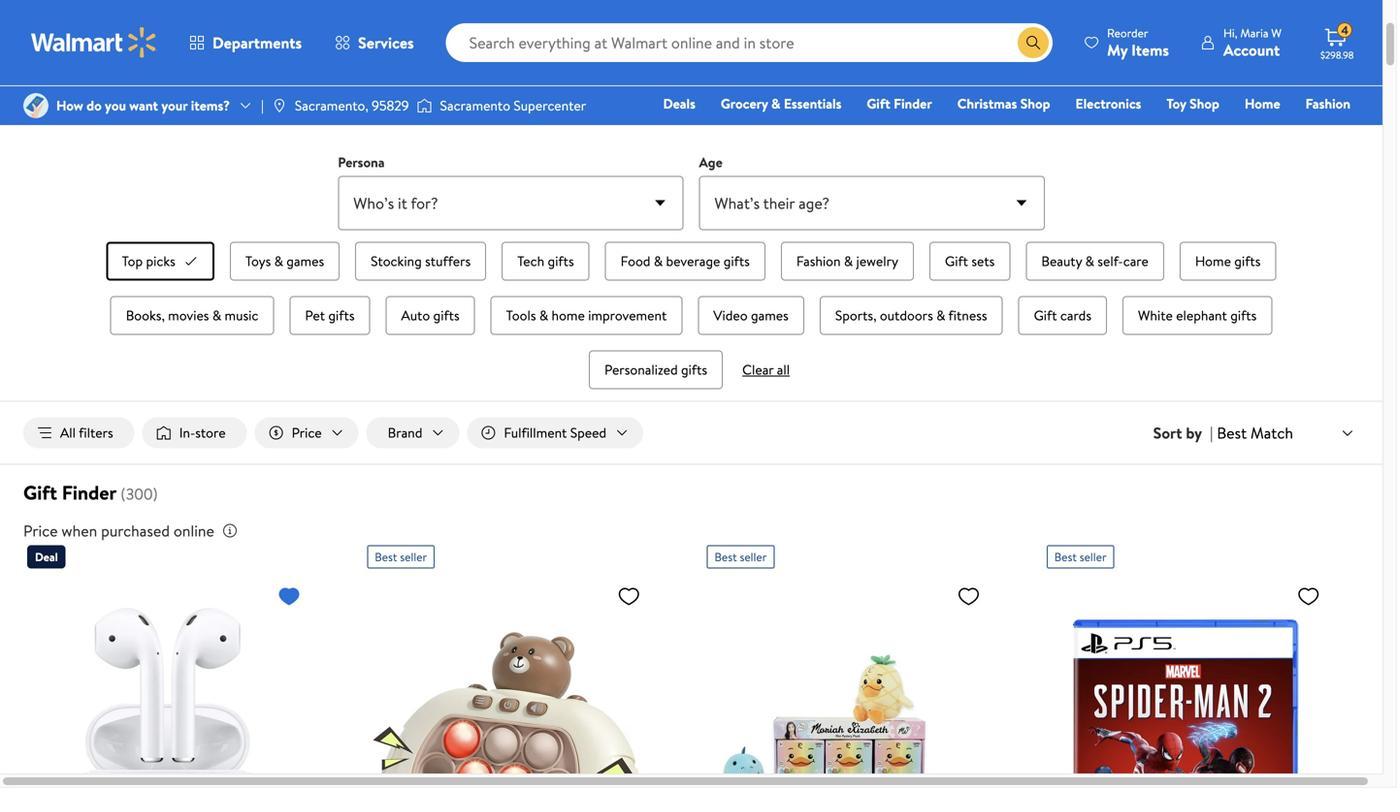 Task type: locate. For each thing, give the bounding box(es) containing it.
maria
[[1240, 25, 1269, 41]]

age
[[699, 153, 723, 172]]

music
[[225, 306, 258, 325]]

0 horizontal spatial home
[[1195, 252, 1231, 271]]

0 vertical spatial by
[[637, 34, 655, 58]]

by left dec.
[[637, 34, 655, 58]]

gift finder
[[867, 94, 932, 113]]

1 horizontal spatial shop
[[1190, 94, 1219, 113]]

all
[[777, 360, 790, 379]]

beverage
[[666, 252, 720, 271]]

tech gifts
[[517, 252, 574, 271]]

toys & games list item
[[226, 238, 344, 285]]

4
[[1341, 22, 1349, 39]]

stocking
[[371, 252, 422, 271]]

finder
[[894, 94, 932, 113], [62, 479, 117, 507]]

 image for how do you want your items?
[[23, 93, 49, 118]]

fashion inside fashion gift cards
[[1306, 94, 1351, 113]]

(300)
[[121, 484, 158, 505]]

1 vertical spatial finder
[[62, 479, 117, 507]]

games inside button
[[751, 306, 789, 325]]

1 horizontal spatial fashion
[[1306, 94, 1351, 113]]

gift cards button
[[1018, 296, 1107, 335]]

1 horizontal spatial seller
[[740, 549, 767, 566]]

reorder
[[1107, 25, 1148, 41]]

self-
[[1098, 252, 1123, 271]]

price
[[292, 424, 322, 443], [23, 521, 58, 542]]

0 vertical spatial price
[[292, 424, 322, 443]]

by right sort on the right of page
[[1186, 423, 1202, 444]]

gift sets
[[945, 252, 995, 271]]

home inside home link
[[1245, 94, 1280, 113]]

stocking stuffers list item
[[351, 238, 490, 285]]

video games button
[[698, 296, 804, 335]]

in-store
[[179, 424, 226, 443]]

shop up gift cards link
[[1020, 94, 1050, 113]]

1 seller from the left
[[400, 549, 427, 566]]

 image
[[417, 96, 432, 115]]

books, movies & music button
[[110, 296, 274, 335]]

add to favorites list, electronic pop game light up, super pop quick push handheld fidget games for kids adults, it is cool image
[[617, 585, 641, 609]]

games right video
[[751, 306, 789, 325]]

&
[[771, 94, 781, 113], [274, 252, 283, 271], [654, 252, 663, 271], [844, 252, 853, 271], [1085, 252, 1094, 271], [212, 306, 221, 325], [539, 306, 548, 325], [936, 306, 945, 325]]

0 vertical spatial games
[[286, 252, 324, 271]]

auto
[[401, 306, 430, 325]]

1 vertical spatial fashion
[[796, 252, 841, 271]]

deals link
[[654, 93, 704, 114]]

best match button
[[1213, 421, 1359, 446]]

1 shop from the left
[[1020, 94, 1050, 113]]

reorder my items
[[1107, 25, 1169, 61]]

gifts right auto
[[433, 306, 460, 325]]

finder for gift finder
[[894, 94, 932, 113]]

white elephant gifts list item
[[1119, 293, 1276, 339]]

0 horizontal spatial  image
[[23, 93, 49, 118]]

price for price when purchased online
[[23, 521, 58, 542]]

1 vertical spatial home
[[1195, 252, 1231, 271]]

& inside 'link'
[[771, 94, 781, 113]]

pet gifts
[[305, 306, 355, 325]]

services
[[358, 32, 414, 53]]

white elephant gifts
[[1138, 306, 1257, 325]]

order by dec. 21 at 2pm et.
[[587, 34, 795, 58]]

gift right essentials
[[867, 94, 891, 113]]

1 vertical spatial |
[[1210, 423, 1213, 444]]

home gifts
[[1195, 252, 1261, 271]]

personalized gifts list item
[[585, 347, 727, 394]]

 image
[[23, 93, 49, 118], [272, 98, 287, 114]]

& right tools
[[539, 306, 548, 325]]

best seller
[[375, 549, 427, 566], [715, 549, 767, 566], [1054, 549, 1107, 566]]

auto gifts list item
[[382, 293, 479, 339]]

christmas shop
[[957, 94, 1050, 113]]

best inside best match dropdown button
[[1217, 422, 1247, 444]]

toys
[[245, 252, 271, 271]]

1 horizontal spatial by
[[1186, 423, 1202, 444]]

tech gifts button
[[502, 242, 590, 281]]

clear
[[742, 360, 774, 379]]

2 seller from the left
[[740, 549, 767, 566]]

home up elephant at the top right
[[1195, 252, 1231, 271]]

1 best seller from the left
[[375, 549, 427, 566]]

gift
[[867, 94, 891, 113], [1041, 121, 1064, 140], [945, 252, 968, 271], [1034, 306, 1057, 325], [23, 479, 57, 507]]

price up deal
[[23, 521, 58, 542]]

cards
[[1068, 121, 1102, 140]]

services button
[[318, 19, 430, 66]]

departments button
[[173, 19, 318, 66]]

dec.
[[659, 34, 694, 58]]

seller for electronic pop game light up, super pop quick push handheld fidget games for kids adults, it is cool image
[[400, 549, 427, 566]]

1 vertical spatial price
[[23, 521, 58, 542]]

walmart image
[[31, 27, 157, 58]]

games
[[286, 252, 324, 271], [751, 306, 789, 325]]

0 vertical spatial home
[[1245, 94, 1280, 113]]

clear all list item
[[735, 347, 798, 394]]

& for toys
[[274, 252, 283, 271]]

pet gifts button
[[289, 296, 370, 335]]

home up debit
[[1245, 94, 1280, 113]]

gifts right personalized
[[681, 360, 707, 379]]

food
[[621, 252, 651, 271]]

0 horizontal spatial price
[[23, 521, 58, 542]]

grocery & essentials
[[721, 94, 842, 113]]

finder left christmas
[[894, 94, 932, 113]]

pet
[[305, 306, 325, 325]]

1 horizontal spatial |
[[1210, 423, 1213, 444]]

1 horizontal spatial price
[[292, 424, 322, 443]]

& left jewelry
[[844, 252, 853, 271]]

gift sets button
[[930, 242, 1010, 281]]

| left best match
[[1210, 423, 1213, 444]]

gifts up 'white elephant gifts'
[[1234, 252, 1261, 271]]

2 horizontal spatial best seller
[[1054, 549, 1107, 566]]

0 horizontal spatial fashion
[[796, 252, 841, 271]]

1 vertical spatial games
[[751, 306, 789, 325]]

gift inside button
[[1034, 306, 1057, 325]]

two-day shipping on top presents image
[[27, 0, 1355, 122]]

elephant
[[1176, 306, 1227, 325]]

your
[[161, 96, 188, 115]]

price for price
[[292, 424, 322, 443]]

0 vertical spatial finder
[[894, 94, 932, 113]]

persona
[[338, 153, 385, 172]]

tech gifts list item
[[498, 238, 593, 285]]

& right grocery
[[771, 94, 781, 113]]

gifts inside list item
[[681, 360, 707, 379]]

home inside home gifts button
[[1195, 252, 1231, 271]]

3 seller from the left
[[1080, 549, 1107, 566]]

1 horizontal spatial home
[[1245, 94, 1280, 113]]

essentials
[[784, 94, 842, 113]]

& right food
[[654, 252, 663, 271]]

gifts right pet
[[328, 306, 355, 325]]

gifts inside 'list item'
[[433, 306, 460, 325]]

gifts right tech
[[548, 252, 574, 271]]

finder up when
[[62, 479, 117, 507]]

home
[[552, 306, 585, 325]]

best for moriah elizabeth 6 mystery plush - series 1, youtube craft channel, blind box, 1 of 8 possible mystery plush, collectible, official moriah elizabeth merch image
[[715, 549, 737, 566]]

grocery & essentials link
[[712, 93, 850, 114]]

price right store
[[292, 424, 322, 443]]

gifts inside "list item"
[[1234, 252, 1261, 271]]

books, movies & music list item
[[106, 293, 278, 339]]

0 horizontal spatial shop
[[1020, 94, 1050, 113]]

0 horizontal spatial seller
[[400, 549, 427, 566]]

hi,
[[1223, 25, 1238, 41]]

0 horizontal spatial best seller
[[375, 549, 427, 566]]

group
[[70, 238, 1313, 394]]

1 vertical spatial by
[[1186, 423, 1202, 444]]

shop right toy
[[1190, 94, 1219, 113]]

gift up deal
[[23, 479, 57, 507]]

brand button
[[366, 418, 459, 449]]

& left self-
[[1085, 252, 1094, 271]]

games right toys
[[286, 252, 324, 271]]

fashion
[[1306, 94, 1351, 113], [796, 252, 841, 271]]

& for grocery
[[771, 94, 781, 113]]

supercenter
[[514, 96, 586, 115]]

gifts for personalized gifts
[[681, 360, 707, 379]]

Search search field
[[446, 23, 1053, 62]]

sort
[[1153, 423, 1182, 444]]

finder for gift finder (300)
[[62, 479, 117, 507]]

Walmart Site-Wide search field
[[446, 23, 1053, 62]]

gift left cards
[[1041, 121, 1064, 140]]

home for home
[[1245, 94, 1280, 113]]

gift cards link
[[1032, 120, 1111, 141]]

0 horizontal spatial |
[[261, 96, 264, 115]]

food & beverage gifts button
[[605, 242, 765, 281]]

fashion inside button
[[796, 252, 841, 271]]

0 horizontal spatial by
[[637, 34, 655, 58]]

all filters button
[[23, 418, 135, 449]]

gift for gift finder (300)
[[23, 479, 57, 507]]

sports, outdoors & fitness
[[835, 306, 987, 325]]

95829
[[372, 96, 409, 115]]

personalized gifts
[[604, 360, 707, 379]]

by inside the sort and filter section element
[[1186, 423, 1202, 444]]

best
[[1217, 422, 1247, 444], [375, 549, 397, 566], [715, 549, 737, 566], [1054, 549, 1077, 566]]

3 best seller from the left
[[1054, 549, 1107, 566]]

fashion left jewelry
[[796, 252, 841, 271]]

clear all button
[[735, 360, 798, 379]]

 image left how
[[23, 93, 49, 118]]

|
[[261, 96, 264, 115], [1210, 423, 1213, 444]]

filters
[[79, 424, 113, 443]]

0 horizontal spatial finder
[[62, 479, 117, 507]]

0 horizontal spatial games
[[286, 252, 324, 271]]

2 shop from the left
[[1190, 94, 1219, 113]]

by inside order by dec. 21 at 2pm et. link
[[637, 34, 655, 58]]

gift inside button
[[945, 252, 968, 271]]

marvel's spider-man 2 - playstation 5 image
[[1047, 577, 1328, 789]]

top
[[122, 252, 143, 271]]

1 horizontal spatial finder
[[894, 94, 932, 113]]

gifts for auto gifts
[[433, 306, 460, 325]]

legal information image
[[222, 524, 238, 539]]

sets
[[972, 252, 995, 271]]

1 horizontal spatial games
[[751, 306, 789, 325]]

& right toys
[[274, 252, 283, 271]]

& for beauty
[[1085, 252, 1094, 271]]

best for electronic pop game light up, super pop quick push handheld fidget games for kids adults, it is cool image
[[375, 549, 397, 566]]

21
[[698, 34, 713, 58]]

price inside dropdown button
[[292, 424, 322, 443]]

in-
[[179, 424, 195, 443]]

gift left sets
[[945, 252, 968, 271]]

gift left the cards
[[1034, 306, 1057, 325]]

 image left sacramento,
[[272, 98, 287, 114]]

fashion up walmart+
[[1306, 94, 1351, 113]]

sacramento,
[[295, 96, 368, 115]]

brand
[[388, 424, 422, 443]]

0 vertical spatial fashion
[[1306, 94, 1351, 113]]

2 best seller from the left
[[715, 549, 767, 566]]

registry link
[[1118, 120, 1185, 141]]

sports, outdoors & fitness button
[[820, 296, 1003, 335]]

1 horizontal spatial best seller
[[715, 549, 767, 566]]

grocery
[[721, 94, 768, 113]]

fulfillment speed button
[[467, 418, 643, 449]]

| right items?
[[261, 96, 264, 115]]

1 horizontal spatial  image
[[272, 98, 287, 114]]

2 horizontal spatial seller
[[1080, 549, 1107, 566]]

games inside button
[[286, 252, 324, 271]]



Task type: describe. For each thing, give the bounding box(es) containing it.
home link
[[1236, 93, 1289, 114]]

departments
[[212, 32, 302, 53]]

books,
[[126, 306, 165, 325]]

et.
[[773, 34, 795, 58]]

shop for christmas shop
[[1020, 94, 1050, 113]]

gifts for pet gifts
[[328, 306, 355, 325]]

sports, outdoors & fitness list item
[[816, 293, 1007, 339]]

want
[[129, 96, 158, 115]]

match
[[1251, 422, 1293, 444]]

w
[[1271, 25, 1282, 41]]

beauty
[[1041, 252, 1082, 271]]

video
[[713, 306, 748, 325]]

seller for moriah elizabeth 6 mystery plush - series 1, youtube craft channel, blind box, 1 of 8 possible mystery plush, collectible, official moriah elizabeth merch image
[[740, 549, 767, 566]]

gifts right beverage at top
[[724, 252, 750, 271]]

walmart+ link
[[1284, 120, 1359, 141]]

gift inside fashion gift cards
[[1041, 121, 1064, 140]]

beauty & self-care
[[1041, 252, 1149, 271]]

beauty & self-care button
[[1026, 242, 1164, 281]]

deal
[[35, 549, 58, 566]]

online
[[173, 521, 214, 542]]

items
[[1131, 39, 1169, 61]]

home for home gifts
[[1195, 252, 1231, 271]]

white elephant gifts button
[[1123, 296, 1272, 335]]

remove from favorites list, apple airpods with charging case (2nd generation) image
[[277, 585, 301, 609]]

auto gifts
[[401, 306, 460, 325]]

tools & home improvement list item
[[487, 293, 686, 339]]

top picks list item
[[102, 238, 218, 285]]

order
[[587, 34, 633, 58]]

stocking stuffers button
[[355, 242, 486, 281]]

& left the music
[[212, 306, 221, 325]]

pet gifts list item
[[286, 293, 374, 339]]

gift sets list item
[[926, 238, 1014, 285]]

apple airpods with charging case (2nd generation) image
[[27, 577, 309, 789]]

gift finder (300)
[[23, 479, 158, 507]]

add to favorites list, moriah elizabeth 6 mystery plush - series 1, youtube craft channel, blind box, 1 of 8 possible mystery plush, collectible, official moriah elizabeth merch image
[[957, 585, 980, 609]]

electronics
[[1076, 94, 1141, 113]]

stocking stuffers
[[371, 252, 471, 271]]

gifts right elephant at the top right
[[1230, 306, 1257, 325]]

fashion gift cards
[[1041, 94, 1351, 140]]

sacramento supercenter
[[440, 96, 586, 115]]

gift cards list item
[[1014, 293, 1111, 339]]

hi, maria w account
[[1223, 25, 1282, 61]]

search icon image
[[1026, 35, 1041, 50]]

all filters
[[60, 424, 113, 443]]

walmart+
[[1293, 121, 1351, 140]]

| inside the sort and filter section element
[[1210, 423, 1213, 444]]

account
[[1223, 39, 1280, 61]]

0 vertical spatial |
[[261, 96, 264, 115]]

jewelry
[[856, 252, 898, 271]]

sort and filter section element
[[0, 402, 1383, 464]]

purchased
[[101, 521, 170, 542]]

& for tools
[[539, 306, 548, 325]]

all
[[60, 424, 76, 443]]

one debit link
[[1193, 120, 1276, 141]]

items?
[[191, 96, 230, 115]]

food & beverage gifts list item
[[601, 238, 769, 285]]

 image for sacramento, 95829
[[272, 98, 287, 114]]

$298.98
[[1321, 49, 1354, 62]]

& for food
[[654, 252, 663, 271]]

shop for toy shop
[[1190, 94, 1219, 113]]

cards
[[1060, 306, 1092, 325]]

add to favorites list, marvel's spider-man 2 - playstation 5 image
[[1297, 585, 1320, 609]]

speed
[[570, 424, 606, 443]]

by for sort
[[1186, 423, 1202, 444]]

gifts for home gifts
[[1234, 252, 1261, 271]]

care
[[1123, 252, 1149, 271]]

2pm
[[736, 34, 769, 58]]

gift for gift finder
[[867, 94, 891, 113]]

gift for gift cards
[[1034, 306, 1057, 325]]

best match
[[1217, 422, 1293, 444]]

toys & games
[[245, 252, 324, 271]]

registry
[[1127, 121, 1177, 140]]

one debit
[[1202, 121, 1267, 140]]

moriah elizabeth 6 mystery plush - series 1, youtube craft channel, blind box, 1 of 8 possible mystery plush, collectible, official moriah elizabeth merch image
[[707, 577, 988, 789]]

toy
[[1167, 94, 1186, 113]]

fulfillment
[[504, 424, 567, 443]]

video games list item
[[694, 293, 808, 339]]

gift cards
[[1034, 306, 1092, 325]]

sort by |
[[1153, 423, 1213, 444]]

price button
[[255, 418, 359, 449]]

best seller for moriah elizabeth 6 mystery plush - series 1, youtube craft channel, blind box, 1 of 8 possible mystery plush, collectible, official moriah elizabeth merch image
[[715, 549, 767, 566]]

you
[[105, 96, 126, 115]]

tools & home improvement
[[506, 306, 667, 325]]

sacramento, 95829
[[295, 96, 409, 115]]

fulfillment speed
[[504, 424, 606, 443]]

toy shop link
[[1158, 93, 1228, 114]]

movies
[[168, 306, 209, 325]]

best for marvel's spider-man 2 - playstation 5 image
[[1054, 549, 1077, 566]]

fitness
[[948, 306, 987, 325]]

picks
[[146, 252, 175, 271]]

christmas
[[957, 94, 1017, 113]]

tools
[[506, 306, 536, 325]]

gifts for tech gifts
[[548, 252, 574, 271]]

beauty & self-care list item
[[1022, 238, 1168, 285]]

fashion for fashion gift cards
[[1306, 94, 1351, 113]]

clear all
[[742, 360, 790, 379]]

& left fitness
[[936, 306, 945, 325]]

group containing top picks
[[70, 238, 1313, 394]]

gift for gift sets
[[945, 252, 968, 271]]

seller for marvel's spider-man 2 - playstation 5 image
[[1080, 549, 1107, 566]]

best seller for electronic pop game light up, super pop quick push handheld fidget games for kids adults, it is cool image
[[375, 549, 427, 566]]

video games
[[713, 306, 789, 325]]

top picks button
[[106, 242, 214, 281]]

stuffers
[[425, 252, 471, 271]]

in-store button
[[142, 418, 247, 449]]

white
[[1138, 306, 1173, 325]]

best seller for marvel's spider-man 2 - playstation 5 image
[[1054, 549, 1107, 566]]

fashion for fashion & jewelry
[[796, 252, 841, 271]]

fashion & jewelry
[[796, 252, 898, 271]]

& for fashion
[[844, 252, 853, 271]]

fashion & jewelry button
[[781, 242, 914, 281]]

by for order
[[637, 34, 655, 58]]

fashion & jewelry list item
[[777, 238, 918, 285]]

personalized
[[604, 360, 678, 379]]

do
[[87, 96, 102, 115]]

one
[[1202, 121, 1231, 140]]

electronic pop game light up, super pop quick push handheld fidget games for kids adults, it is cool image
[[367, 577, 648, 789]]

books, movies & music
[[126, 306, 258, 325]]

sacramento
[[440, 96, 510, 115]]

home gifts list item
[[1176, 238, 1280, 285]]

sports,
[[835, 306, 877, 325]]



Task type: vqa. For each thing, say whether or not it's contained in the screenshot.
SHOP
yes



